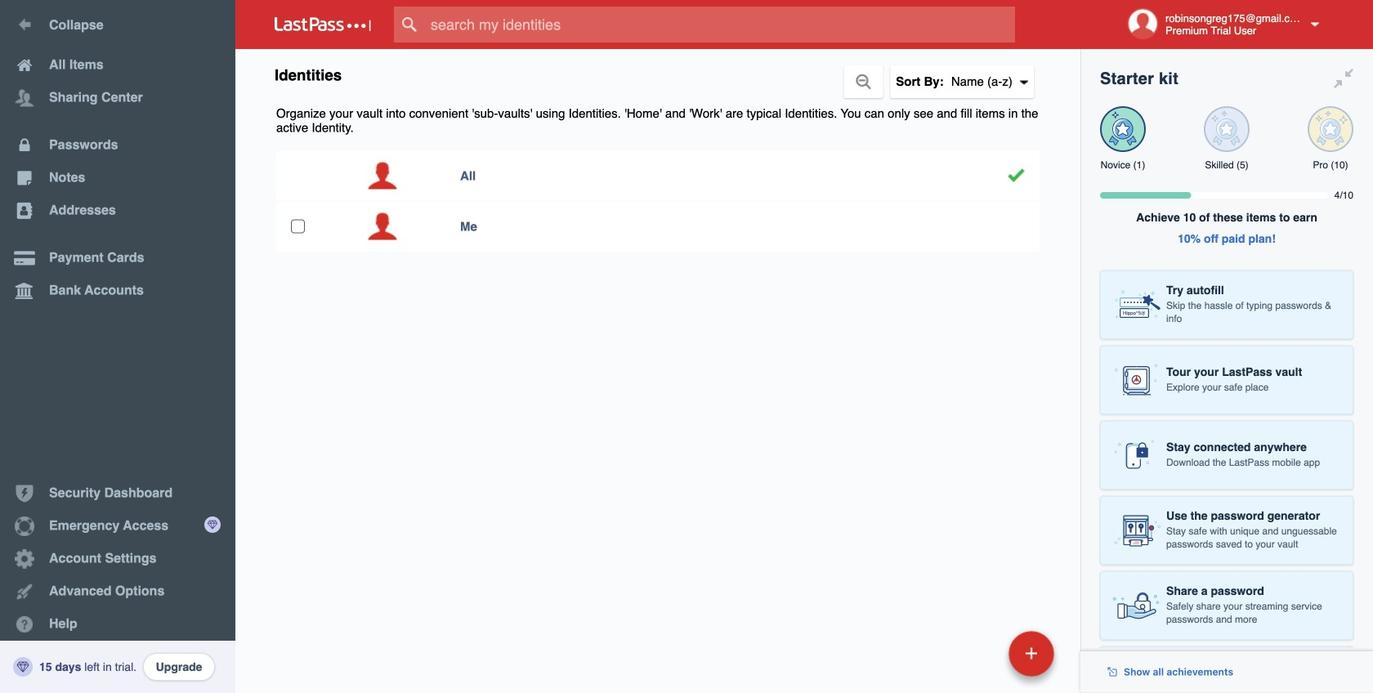 Task type: vqa. For each thing, say whether or not it's contained in the screenshot.
New item navigation
yes



Task type: locate. For each thing, give the bounding box(es) containing it.
lastpass image
[[275, 17, 371, 32]]

vault options navigation
[[235, 49, 1081, 98]]

new item image
[[1026, 648, 1037, 659]]

main navigation navigation
[[0, 0, 235, 693]]

search my identities text field
[[394, 7, 1047, 43]]

new item navigation
[[1003, 626, 1064, 693]]



Task type: describe. For each thing, give the bounding box(es) containing it.
Search search field
[[394, 7, 1047, 43]]



